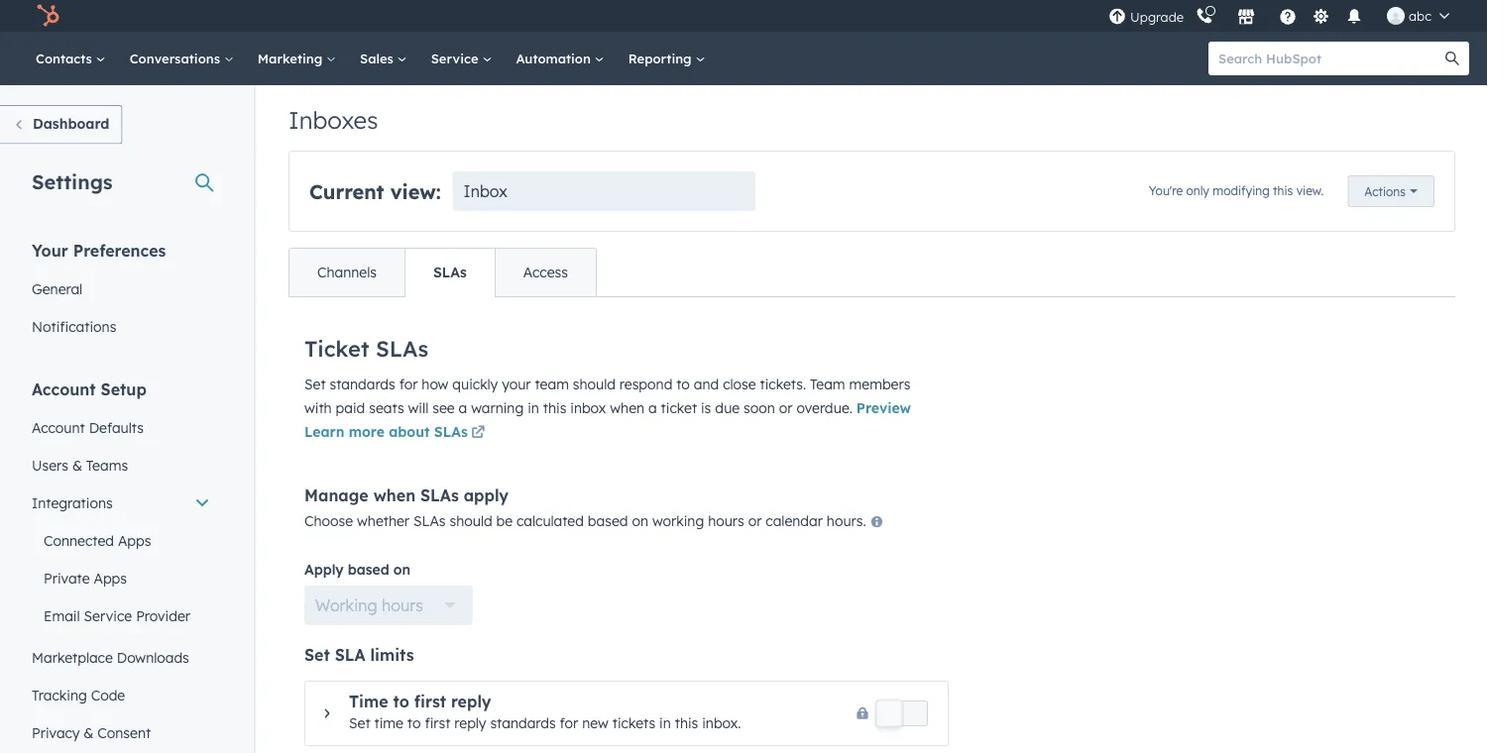 Task type: describe. For each thing, give the bounding box(es) containing it.
working hours button
[[304, 586, 473, 626]]

& for users
[[72, 457, 82, 474]]

service link
[[419, 32, 504, 85]]

actions button
[[1348, 175, 1435, 207]]

users & teams
[[32, 457, 128, 474]]

consent
[[97, 724, 151, 742]]

new
[[582, 715, 609, 732]]

1 link opens in a new window image from the top
[[471, 422, 485, 446]]

conversations link
[[118, 32, 246, 85]]

team
[[535, 376, 569, 393]]

tracking code link
[[20, 677, 222, 714]]

contacts link
[[24, 32, 118, 85]]

contacts
[[36, 50, 96, 66]]

time
[[374, 715, 403, 732]]

inbox
[[464, 181, 507, 201]]

choose
[[304, 512, 353, 529]]

apps for private apps
[[94, 570, 127, 587]]

& for privacy
[[84, 724, 94, 742]]

provider
[[136, 607, 190, 625]]

menu containing abc
[[1107, 0, 1463, 32]]

team
[[810, 376, 845, 393]]

ticket slas
[[304, 334, 428, 362]]

preview
[[856, 400, 911, 417]]

in inside set standards for how quickly your team should respond to and close tickets. team members with paid seats will see a warning in this inbox when a ticket is due soon or overdue. preview
[[528, 400, 539, 417]]

apps for connected apps
[[118, 532, 151, 549]]

due
[[715, 400, 740, 417]]

downloads
[[117, 649, 189, 666]]

calculated
[[517, 512, 584, 529]]

hubspot link
[[24, 4, 74, 28]]

overdue.
[[797, 400, 853, 417]]

2 a from the left
[[648, 400, 657, 417]]

connected apps
[[44, 532, 151, 549]]

sla
[[335, 645, 365, 665]]

search image
[[1445, 52, 1459, 65]]

more
[[349, 423, 385, 441]]

help image
[[1279, 9, 1297, 27]]

connected
[[44, 532, 114, 549]]

marketplaces image
[[1237, 9, 1255, 27]]

inbox button
[[453, 172, 755, 211]]

in inside time to first reply set time to first reply standards for new tickets in this inbox.
[[659, 715, 671, 732]]

manage when slas apply
[[304, 485, 509, 505]]

channels link
[[289, 249, 405, 296]]

close
[[723, 376, 756, 393]]

working
[[315, 596, 377, 616]]

link opens in a new window image inside learn more about slas link
[[471, 427, 485, 441]]

will
[[408, 400, 429, 417]]

Search HubSpot search field
[[1209, 42, 1451, 75]]

privacy & consent link
[[20, 714, 222, 752]]

notifications button
[[1337, 0, 1371, 32]]

hours inside popup button
[[382, 596, 423, 616]]

1 vertical spatial to
[[393, 692, 409, 712]]

users & teams link
[[20, 447, 222, 484]]

privacy
[[32, 724, 80, 742]]

time to first reply set time to first reply standards for new tickets in this inbox.
[[349, 692, 741, 732]]

current view:
[[309, 179, 441, 204]]

ticket
[[661, 400, 697, 417]]

set inside time to first reply set time to first reply standards for new tickets in this inbox.
[[349, 715, 370, 732]]

abc button
[[1375, 0, 1461, 32]]

marketing
[[258, 50, 326, 66]]

caret image
[[325, 708, 330, 720]]

this inside time to first reply set time to first reply standards for new tickets in this inbox.
[[675, 715, 698, 732]]

current
[[309, 179, 384, 204]]

view.
[[1296, 183, 1324, 198]]

0 horizontal spatial should
[[450, 512, 492, 529]]

time
[[349, 692, 388, 712]]

apply
[[464, 485, 509, 505]]

your
[[32, 240, 68, 260]]

0 horizontal spatial when
[[373, 485, 416, 505]]

set for set standards for how quickly your team should respond to and close tickets. team members with paid seats will see a warning in this inbox when a ticket is due soon or overdue. preview
[[304, 376, 326, 393]]

for inside set standards for how quickly your team should respond to and close tickets. team members with paid seats will see a warning in this inbox when a ticket is due soon or overdue. preview
[[399, 376, 418, 393]]

conversations
[[130, 50, 224, 66]]

and
[[694, 376, 719, 393]]

marketplaces button
[[1225, 0, 1267, 32]]

you're only modifying this view.
[[1149, 183, 1324, 198]]

how
[[422, 376, 449, 393]]

upgrade image
[[1108, 8, 1126, 26]]

preview button
[[856, 400, 911, 417]]

access link
[[495, 249, 596, 296]]

your preferences element
[[20, 239, 222, 346]]

slas link
[[405, 249, 495, 296]]

private apps link
[[20, 560, 222, 597]]

or inside set standards for how quickly your team should respond to and close tickets. team members with paid seats will see a warning in this inbox when a ticket is due soon or overdue. preview
[[779, 400, 793, 417]]

set standards for how quickly your team should respond to and close tickets. team members with paid seats will see a warning in this inbox when a ticket is due soon or overdue. preview
[[304, 376, 911, 417]]

soon
[[744, 400, 775, 417]]

upgrade
[[1130, 9, 1184, 25]]

to inside set standards for how quickly your team should respond to and close tickets. team members with paid seats will see a warning in this inbox when a ticket is due soon or overdue. preview
[[676, 376, 690, 393]]

account setup
[[32, 379, 147, 399]]

notifications image
[[1345, 9, 1363, 27]]



Task type: vqa. For each thing, say whether or not it's contained in the screenshot.
Automation link
yes



Task type: locate. For each thing, give the bounding box(es) containing it.
1 vertical spatial account
[[32, 419, 85, 436]]

tab list
[[289, 248, 597, 297]]

automation
[[516, 50, 595, 66]]

connected apps link
[[20, 522, 222, 560]]

when up whether at the bottom
[[373, 485, 416, 505]]

account up users
[[32, 419, 85, 436]]

notifications
[[32, 318, 116, 335]]

0 vertical spatial &
[[72, 457, 82, 474]]

abc
[[1409, 7, 1432, 24]]

working hours
[[315, 596, 423, 616]]

based up working hours
[[348, 561, 389, 578]]

account up account defaults
[[32, 379, 96, 399]]

to
[[676, 376, 690, 393], [393, 692, 409, 712], [407, 715, 421, 732]]

privacy & consent
[[32, 724, 151, 742]]

set sla limits
[[304, 645, 414, 665]]

1 horizontal spatial hours
[[708, 512, 744, 529]]

account defaults link
[[20, 409, 222, 447]]

this down team
[[543, 400, 566, 417]]

or down tickets.
[[779, 400, 793, 417]]

1 vertical spatial apps
[[94, 570, 127, 587]]

0 vertical spatial based
[[588, 512, 628, 529]]

first
[[414, 692, 446, 712], [425, 715, 451, 732]]

1 vertical spatial based
[[348, 561, 389, 578]]

1 vertical spatial when
[[373, 485, 416, 505]]

standards inside set standards for how quickly your team should respond to and close tickets. team members with paid seats will see a warning in this inbox when a ticket is due soon or overdue. preview
[[330, 376, 395, 393]]

account for account setup
[[32, 379, 96, 399]]

1 vertical spatial in
[[659, 715, 671, 732]]

when down respond
[[610, 400, 645, 417]]

slas
[[433, 264, 467, 281], [376, 334, 428, 362], [434, 423, 468, 441], [420, 485, 459, 505], [413, 512, 446, 529]]

1 vertical spatial standards
[[490, 715, 556, 732]]

1 horizontal spatial service
[[431, 50, 482, 66]]

1 vertical spatial hours
[[382, 596, 423, 616]]

1 horizontal spatial or
[[779, 400, 793, 417]]

paid
[[336, 400, 365, 417]]

service inside account setup element
[[84, 607, 132, 625]]

first right the time
[[425, 715, 451, 732]]

0 vertical spatial account
[[32, 379, 96, 399]]

general
[[32, 280, 83, 297]]

slas up how
[[376, 334, 428, 362]]

0 horizontal spatial or
[[748, 512, 762, 529]]

calling icon image
[[1196, 8, 1214, 26]]

set left sla
[[304, 645, 330, 665]]

slas down manage when slas apply
[[413, 512, 446, 529]]

1 account from the top
[[32, 379, 96, 399]]

0 horizontal spatial &
[[72, 457, 82, 474]]

be
[[496, 512, 513, 529]]

settings image
[[1312, 8, 1330, 26]]

preferences
[[73, 240, 166, 260]]

standards up paid
[[330, 376, 395, 393]]

0 horizontal spatial for
[[399, 376, 418, 393]]

1 vertical spatial or
[[748, 512, 762, 529]]

1 vertical spatial this
[[543, 400, 566, 417]]

in
[[528, 400, 539, 417], [659, 715, 671, 732]]

code
[[91, 687, 125, 704]]

learn
[[304, 423, 344, 441]]

warning
[[471, 400, 524, 417]]

set for set sla limits
[[304, 645, 330, 665]]

1 horizontal spatial &
[[84, 724, 94, 742]]

or left calendar
[[748, 512, 762, 529]]

a down respond
[[648, 400, 657, 417]]

reporting
[[628, 50, 695, 66]]

this inside set standards for how quickly your team should respond to and close tickets. team members with paid seats will see a warning in this inbox when a ticket is due soon or overdue. preview
[[543, 400, 566, 417]]

0 vertical spatial for
[[399, 376, 418, 393]]

to up the time
[[393, 692, 409, 712]]

0 vertical spatial this
[[1273, 183, 1293, 198]]

slas down view:
[[433, 264, 467, 281]]

seats
[[369, 400, 404, 417]]

your preferences
[[32, 240, 166, 260]]

marketplace downloads link
[[20, 639, 222, 677]]

0 vertical spatial standards
[[330, 376, 395, 393]]

integrations button
[[20, 484, 222, 522]]

0 vertical spatial first
[[414, 692, 446, 712]]

account for account defaults
[[32, 419, 85, 436]]

2 vertical spatial to
[[407, 715, 421, 732]]

0 vertical spatial set
[[304, 376, 326, 393]]

service right the sales link
[[431, 50, 482, 66]]

0 vertical spatial on
[[632, 512, 648, 529]]

standards inside time to first reply set time to first reply standards for new tickets in this inbox.
[[490, 715, 556, 732]]

on left working
[[632, 512, 648, 529]]

&
[[72, 457, 82, 474], [84, 724, 94, 742]]

0 vertical spatial apps
[[118, 532, 151, 549]]

setup
[[101, 379, 147, 399]]

slas left apply
[[420, 485, 459, 505]]

to right the time
[[407, 715, 421, 732]]

whether
[[357, 512, 410, 529]]

standards left 'new'
[[490, 715, 556, 732]]

menu
[[1107, 0, 1463, 32]]

should up inbox
[[573, 376, 616, 393]]

tickets
[[612, 715, 656, 732]]

0 vertical spatial service
[[431, 50, 482, 66]]

working
[[652, 512, 704, 529]]

users
[[32, 457, 68, 474]]

1 vertical spatial for
[[560, 715, 578, 732]]

view:
[[390, 179, 441, 204]]

2 link opens in a new window image from the top
[[471, 427, 485, 441]]

set inside set standards for how quickly your team should respond to and close tickets. team members with paid seats will see a warning in this inbox when a ticket is due soon or overdue. preview
[[304, 376, 326, 393]]

with
[[304, 400, 332, 417]]

when inside set standards for how quickly your team should respond to and close tickets. team members with paid seats will see a warning in this inbox when a ticket is due soon or overdue. preview
[[610, 400, 645, 417]]

1 vertical spatial first
[[425, 715, 451, 732]]

help button
[[1271, 0, 1305, 32]]

1 vertical spatial set
[[304, 645, 330, 665]]

learn more about slas
[[304, 423, 468, 441]]

for left 'new'
[[560, 715, 578, 732]]

modifying
[[1213, 183, 1270, 198]]

in right tickets
[[659, 715, 671, 732]]

0 horizontal spatial standards
[[330, 376, 395, 393]]

calendar
[[766, 512, 823, 529]]

automation link
[[504, 32, 616, 85]]

tab list containing channels
[[289, 248, 597, 297]]

on up working hours popup button on the bottom of page
[[393, 561, 410, 578]]

you're
[[1149, 183, 1183, 198]]

defaults
[[89, 419, 144, 436]]

or
[[779, 400, 793, 417], [748, 512, 762, 529]]

0 horizontal spatial on
[[393, 561, 410, 578]]

about
[[389, 423, 430, 441]]

search button
[[1436, 42, 1469, 75]]

based right calculated on the bottom left
[[588, 512, 628, 529]]

1 a from the left
[[459, 400, 467, 417]]

0 vertical spatial hours
[[708, 512, 744, 529]]

settings
[[32, 169, 113, 194]]

service down private apps link
[[84, 607, 132, 625]]

1 horizontal spatial this
[[675, 715, 698, 732]]

limits
[[370, 645, 414, 665]]

manage
[[304, 485, 369, 505]]

1 horizontal spatial should
[[573, 376, 616, 393]]

0 horizontal spatial hours
[[382, 596, 423, 616]]

teams
[[86, 457, 128, 474]]

reporting link
[[616, 32, 717, 85]]

for inside time to first reply set time to first reply standards for new tickets in this inbox.
[[560, 715, 578, 732]]

channels
[[317, 264, 377, 281]]

1 horizontal spatial based
[[588, 512, 628, 529]]

actions
[[1365, 184, 1406, 199]]

apply based on
[[304, 561, 410, 578]]

email service provider
[[44, 607, 190, 625]]

for up will
[[399, 376, 418, 393]]

hours up limits
[[382, 596, 423, 616]]

0 vertical spatial should
[[573, 376, 616, 393]]

see
[[432, 400, 455, 417]]

settings link
[[1309, 5, 1334, 26]]

notifications link
[[20, 308, 222, 346]]

choose whether slas should be calculated based on working hours or calendar hours.
[[304, 512, 870, 529]]

ticket
[[304, 334, 369, 362]]

inbox
[[570, 400, 606, 417]]

set down time on the left of the page
[[349, 715, 370, 732]]

general link
[[20, 270, 222, 308]]

hubspot image
[[36, 4, 59, 28]]

1 vertical spatial &
[[84, 724, 94, 742]]

tickets.
[[760, 376, 806, 393]]

2 vertical spatial set
[[349, 715, 370, 732]]

0 horizontal spatial in
[[528, 400, 539, 417]]

learn more about slas link
[[304, 422, 489, 446]]

in down the your
[[528, 400, 539, 417]]

slas down see
[[434, 423, 468, 441]]

gary orlando image
[[1387, 7, 1405, 25]]

calling icon button
[[1188, 3, 1221, 29]]

should
[[573, 376, 616, 393], [450, 512, 492, 529]]

1 horizontal spatial when
[[610, 400, 645, 417]]

email service provider link
[[20, 597, 222, 635]]

first right time on the left of the page
[[414, 692, 446, 712]]

1 vertical spatial reply
[[454, 715, 486, 732]]

email
[[44, 607, 80, 625]]

tracking code
[[32, 687, 125, 704]]

1 horizontal spatial a
[[648, 400, 657, 417]]

apps up email service provider
[[94, 570, 127, 587]]

2 horizontal spatial this
[[1273, 183, 1293, 198]]

hours right working
[[708, 512, 744, 529]]

a right see
[[459, 400, 467, 417]]

private
[[44, 570, 90, 587]]

1 horizontal spatial standards
[[490, 715, 556, 732]]

access
[[523, 264, 568, 281]]

& right users
[[72, 457, 82, 474]]

dashboard
[[33, 115, 109, 132]]

2 account from the top
[[32, 419, 85, 436]]

this left view.
[[1273, 183, 1293, 198]]

0 vertical spatial to
[[676, 376, 690, 393]]

this left inbox.
[[675, 715, 698, 732]]

0 horizontal spatial this
[[543, 400, 566, 417]]

1 vertical spatial service
[[84, 607, 132, 625]]

1 vertical spatial should
[[450, 512, 492, 529]]

1 horizontal spatial in
[[659, 715, 671, 732]]

private apps
[[44, 570, 127, 587]]

0 vertical spatial in
[[528, 400, 539, 417]]

1 horizontal spatial for
[[560, 715, 578, 732]]

sales link
[[348, 32, 419, 85]]

only
[[1186, 183, 1209, 198]]

0 vertical spatial or
[[779, 400, 793, 417]]

apply
[[304, 561, 344, 578]]

to left and
[[676, 376, 690, 393]]

0 vertical spatial reply
[[451, 692, 491, 712]]

& right privacy
[[84, 724, 94, 742]]

for
[[399, 376, 418, 393], [560, 715, 578, 732]]

should down apply
[[450, 512, 492, 529]]

1 vertical spatial on
[[393, 561, 410, 578]]

link opens in a new window image
[[471, 422, 485, 446], [471, 427, 485, 441]]

0 horizontal spatial based
[[348, 561, 389, 578]]

2 vertical spatial this
[[675, 715, 698, 732]]

0 horizontal spatial service
[[84, 607, 132, 625]]

0 vertical spatial when
[[610, 400, 645, 417]]

apps down integrations button
[[118, 532, 151, 549]]

on
[[632, 512, 648, 529], [393, 561, 410, 578]]

0 horizontal spatial a
[[459, 400, 467, 417]]

should inside set standards for how quickly your team should respond to and close tickets. team members with paid seats will see a warning in this inbox when a ticket is due soon or overdue. preview
[[573, 376, 616, 393]]

marketplace
[[32, 649, 113, 666]]

1 horizontal spatial on
[[632, 512, 648, 529]]

account setup element
[[20, 378, 222, 753]]

set up with
[[304, 376, 326, 393]]



